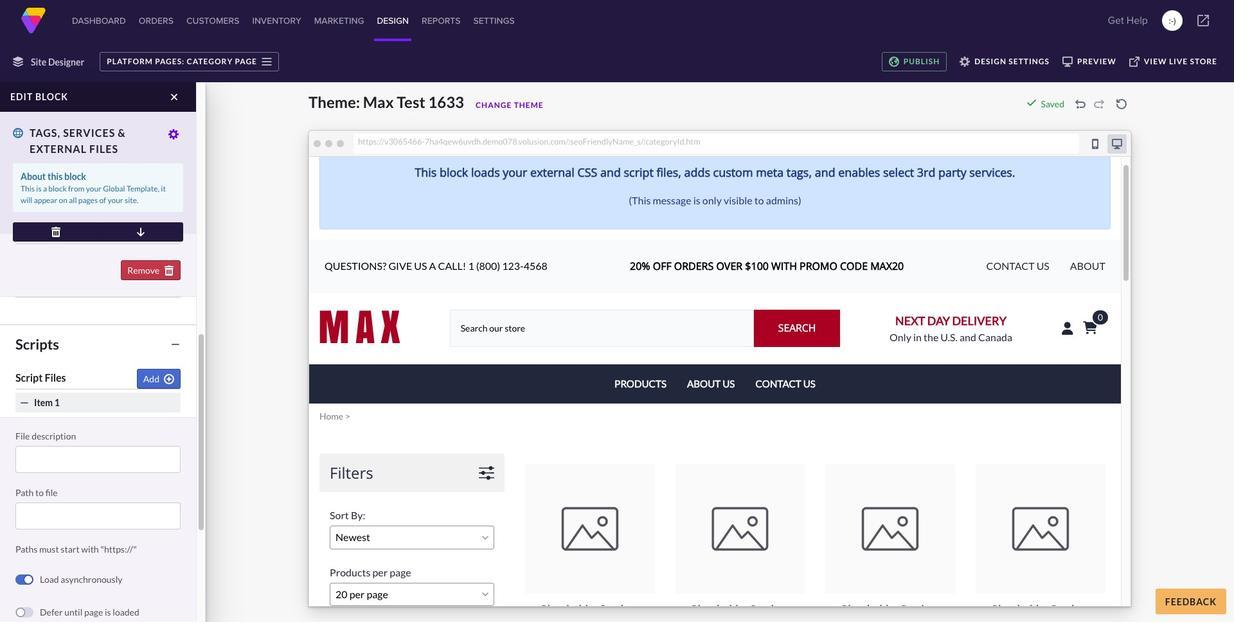 Task type: vqa. For each thing, say whether or not it's contained in the screenshot.
the ORDERS on the top left of the page
yes



Task type: locate. For each thing, give the bounding box(es) containing it.
edit
[[10, 91, 33, 102]]

all
[[69, 195, 77, 205]]

inventory
[[252, 14, 301, 27]]

item
[[34, 397, 53, 408]]

is
[[36, 184, 42, 193], [105, 607, 111, 618]]

scripts
[[15, 335, 59, 353]]

customers button
[[184, 0, 242, 41]]

pages:
[[155, 57, 185, 66]]

saved image
[[1026, 98, 1036, 108]]

your down global
[[108, 195, 123, 205]]

add button
[[137, 369, 181, 389]]

1 tag from the top
[[15, 89, 29, 100]]

help
[[1127, 13, 1148, 28]]

tags, services & external files
[[30, 127, 126, 155]]

page
[[84, 607, 103, 618]]

design
[[975, 57, 1007, 66]]

https://v3065466-
[[358, 136, 425, 146]]

item 1 heading
[[15, 389, 181, 413]]

tags,
[[30, 127, 60, 139]]

block down this
[[48, 184, 67, 193]]

design
[[377, 14, 409, 27]]

tag description
[[15, 89, 75, 100]]

tag for tag description
[[15, 89, 29, 100]]

your up pages
[[86, 184, 101, 193]]

sidebar element
[[0, 0, 206, 622]]

of
[[99, 195, 106, 205]]

0 vertical spatial tag
[[15, 89, 29, 100]]

volusion-logo link
[[21, 8, 46, 33]]

1 horizontal spatial files
[[89, 143, 118, 155]]

add
[[143, 373, 159, 384]]

marketing button
[[312, 0, 367, 41]]

tag up global template image
[[15, 89, 29, 100]]

is left a
[[36, 184, 42, 193]]

external
[[30, 143, 87, 155]]

content
[[30, 202, 61, 213]]

view live store button
[[1123, 52, 1224, 71]]

tag
[[15, 89, 29, 100], [15, 145, 29, 156], [15, 202, 29, 213]]

asynchronously
[[61, 574, 122, 585]]

until
[[64, 607, 82, 618]]

files
[[89, 143, 118, 155], [45, 371, 66, 383]]

services
[[63, 127, 115, 139]]

preview
[[1077, 57, 1116, 66]]

block right 'edit'
[[35, 91, 68, 102]]

paths must start with "https://"
[[15, 544, 137, 555]]

tag name/property
[[15, 145, 90, 156]]

1 vertical spatial description
[[32, 431, 76, 442]]

tag down this
[[15, 202, 29, 213]]

feedback button
[[1155, 589, 1226, 614]]

get
[[1108, 13, 1124, 28]]

settings
[[1009, 57, 1049, 66]]

files down services
[[89, 143, 118, 155]]

designer
[[48, 56, 84, 67]]

inventory button
[[250, 0, 304, 41]]

files inside tags, services & external files
[[89, 143, 118, 155]]

1 vertical spatial tag
[[15, 145, 29, 156]]

1 vertical spatial files
[[45, 371, 66, 383]]

tag down global template image
[[15, 145, 29, 156]]

description right file
[[32, 431, 76, 442]]

view live store
[[1144, 57, 1217, 66]]

0 horizontal spatial your
[[86, 184, 101, 193]]

design button
[[374, 0, 411, 41]]

file
[[45, 487, 58, 498]]

saved
[[1041, 98, 1064, 109]]

0 vertical spatial is
[[36, 184, 42, 193]]

loaded
[[113, 607, 139, 618]]

2 vertical spatial tag
[[15, 202, 29, 213]]

platform pages: category page
[[107, 57, 257, 66]]

description down site designer
[[30, 89, 75, 100]]

with
[[81, 544, 99, 555]]

must
[[39, 544, 59, 555]]

theme: max test 1633
[[309, 93, 464, 111]]

get help link
[[1104, 8, 1152, 33]]

publish
[[903, 57, 940, 66]]

it
[[161, 184, 166, 193]]

block up from
[[64, 171, 86, 182]]

:-)
[[1169, 14, 1176, 27]]

is right page
[[105, 607, 111, 618]]

Tag name/property text field
[[15, 161, 181, 188]]

pages
[[78, 195, 98, 205]]

1 vertical spatial block
[[64, 171, 86, 182]]

scripts button
[[9, 333, 187, 355]]

1 horizontal spatial is
[[105, 607, 111, 618]]

path to file
[[15, 487, 58, 498]]

:-
[[1169, 14, 1174, 27]]

load asynchronously
[[40, 574, 122, 585]]

customers
[[186, 14, 239, 27]]

block
[[35, 91, 68, 102], [64, 171, 86, 182], [48, 184, 67, 193]]

2 tag from the top
[[15, 145, 29, 156]]

0 vertical spatial files
[[89, 143, 118, 155]]

1 horizontal spatial your
[[108, 195, 123, 205]]

design settings button
[[953, 52, 1056, 71]]

0 horizontal spatial is
[[36, 184, 42, 193]]

0 vertical spatial description
[[30, 89, 75, 100]]

description for tag description
[[30, 89, 75, 100]]

3 tag from the top
[[15, 202, 29, 213]]

paths
[[15, 544, 38, 555]]

Tag description text field
[[15, 104, 181, 131]]

change theme
[[476, 100, 544, 110]]

start
[[61, 544, 79, 555]]

script
[[15, 371, 43, 383]]

from
[[68, 184, 84, 193]]

files up 1
[[45, 371, 66, 383]]

1 vertical spatial your
[[108, 195, 123, 205]]

will
[[21, 195, 32, 205]]

0 vertical spatial your
[[86, 184, 101, 193]]



Task type: describe. For each thing, give the bounding box(es) containing it.
settings
[[473, 14, 515, 27]]

tag for tag content
[[15, 202, 29, 213]]

max
[[363, 93, 394, 111]]

item 1 button
[[15, 393, 181, 413]]

this
[[21, 184, 35, 193]]

script files
[[15, 371, 66, 383]]

category
[[187, 57, 233, 66]]

dashboard link
[[69, 0, 128, 41]]

&
[[118, 127, 126, 139]]

"https://"
[[100, 544, 137, 555]]

path
[[15, 487, 34, 498]]

store
[[1190, 57, 1217, 66]]

on
[[59, 195, 67, 205]]

platform pages: category page button
[[100, 52, 279, 71]]

site designer
[[31, 56, 84, 67]]

File description text field
[[15, 446, 181, 473]]

dashboard image
[[21, 8, 46, 33]]

site.
[[125, 195, 139, 205]]

1
[[54, 397, 60, 408]]

2 vertical spatial block
[[48, 184, 67, 193]]

Tag content text field
[[15, 217, 181, 244]]

tag content
[[15, 202, 61, 213]]

file description
[[15, 431, 76, 442]]

0 horizontal spatial files
[[45, 371, 66, 383]]

global template image
[[13, 128, 23, 138]]

theme:
[[309, 93, 360, 111]]

item 1
[[34, 397, 60, 408]]

page
[[235, 57, 257, 66]]

platform
[[107, 57, 153, 66]]

1633
[[428, 93, 464, 111]]

)
[[1174, 14, 1176, 27]]

reports button
[[419, 0, 463, 41]]

a
[[43, 184, 47, 193]]

is inside about this block this is a block from your global template, it will appear on all pages of your site.
[[36, 184, 42, 193]]

Path to file text field
[[15, 503, 181, 530]]

to
[[35, 487, 44, 498]]

publish button
[[882, 52, 947, 71]]

reports
[[422, 14, 461, 27]]

template,
[[127, 184, 159, 193]]

get help
[[1108, 13, 1148, 28]]

this
[[48, 171, 63, 182]]

:-) link
[[1162, 10, 1183, 31]]

7ha4qew6uvdh.demo078.volusion.com/:seofriendlyname_s/:categoryid.htm
[[425, 136, 700, 146]]

orders
[[139, 14, 174, 27]]

edit block
[[10, 91, 68, 102]]

settings button
[[471, 0, 517, 41]]

about this block this is a block from your global template, it will appear on all pages of your site.
[[21, 171, 166, 205]]

dashboard
[[72, 14, 126, 27]]

description for file description
[[32, 431, 76, 442]]

load
[[40, 574, 59, 585]]

https://v3065466-7ha4qew6uvdh.demo078.volusion.com/:seofriendlyname_s/:categoryid.htm
[[358, 136, 700, 146]]

test
[[397, 93, 425, 111]]

appear
[[34, 195, 57, 205]]

orders button
[[136, 0, 176, 41]]

file
[[15, 431, 30, 442]]

theme
[[514, 100, 544, 110]]

preview button
[[1056, 52, 1123, 71]]

feedback
[[1165, 596, 1217, 607]]

tag for tag name/property
[[15, 145, 29, 156]]

change
[[476, 100, 512, 110]]

global
[[103, 184, 125, 193]]

design settings
[[975, 57, 1049, 66]]

marketing
[[314, 14, 364, 27]]

name/property
[[30, 145, 90, 156]]

site
[[31, 56, 46, 67]]

about
[[21, 171, 46, 182]]

defer
[[40, 607, 63, 618]]

1 vertical spatial is
[[105, 607, 111, 618]]

live
[[1169, 57, 1188, 66]]

remove button
[[121, 260, 181, 280]]

0 vertical spatial block
[[35, 91, 68, 102]]



